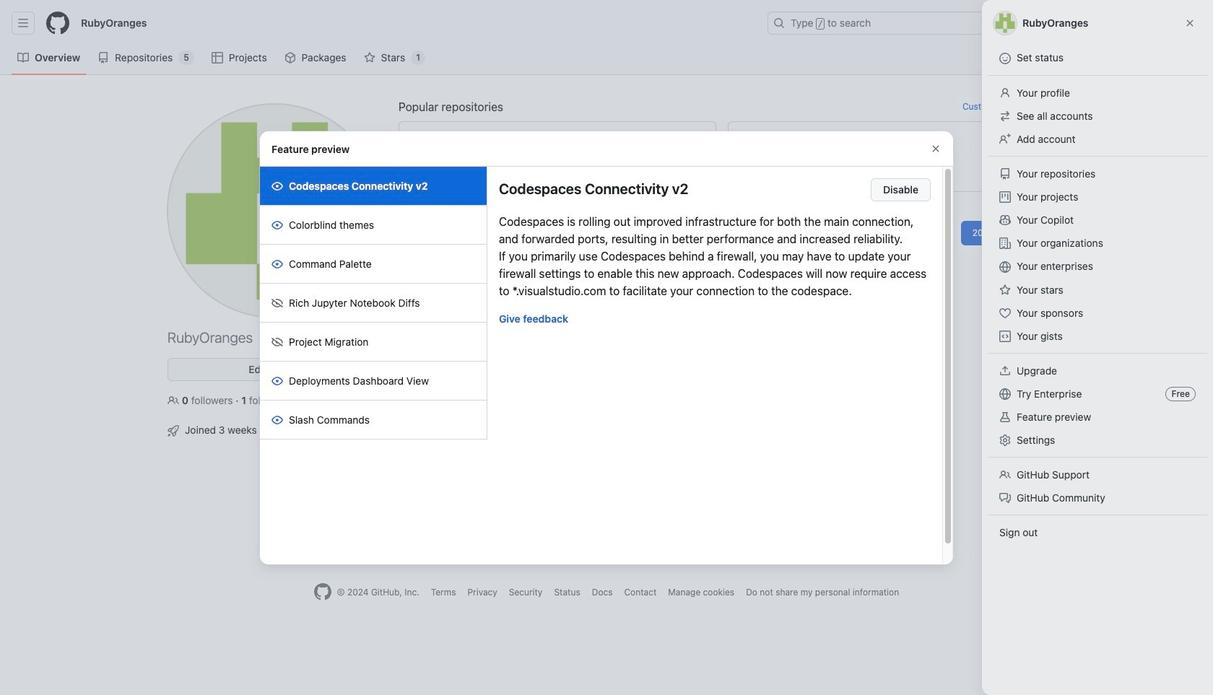 Task type: describe. For each thing, give the bounding box(es) containing it.
command palette image
[[1003, 17, 1015, 29]]

triangle down image
[[1065, 17, 1077, 29]]

1 horizontal spatial homepage image
[[314, 584, 331, 601]]

plus image
[[1048, 17, 1060, 29]]



Task type: locate. For each thing, give the bounding box(es) containing it.
1 vertical spatial homepage image
[[314, 584, 331, 601]]

0 horizontal spatial homepage image
[[46, 12, 69, 35]]

smiley image
[[360, 275, 372, 287]]

rocket image
[[168, 425, 179, 437]]

people image
[[168, 395, 179, 407]]

0 vertical spatial homepage image
[[46, 12, 69, 35]]

homepage image
[[46, 12, 69, 35], [314, 584, 331, 601]]



Task type: vqa. For each thing, say whether or not it's contained in the screenshot.
the leftmost Homepage icon
yes



